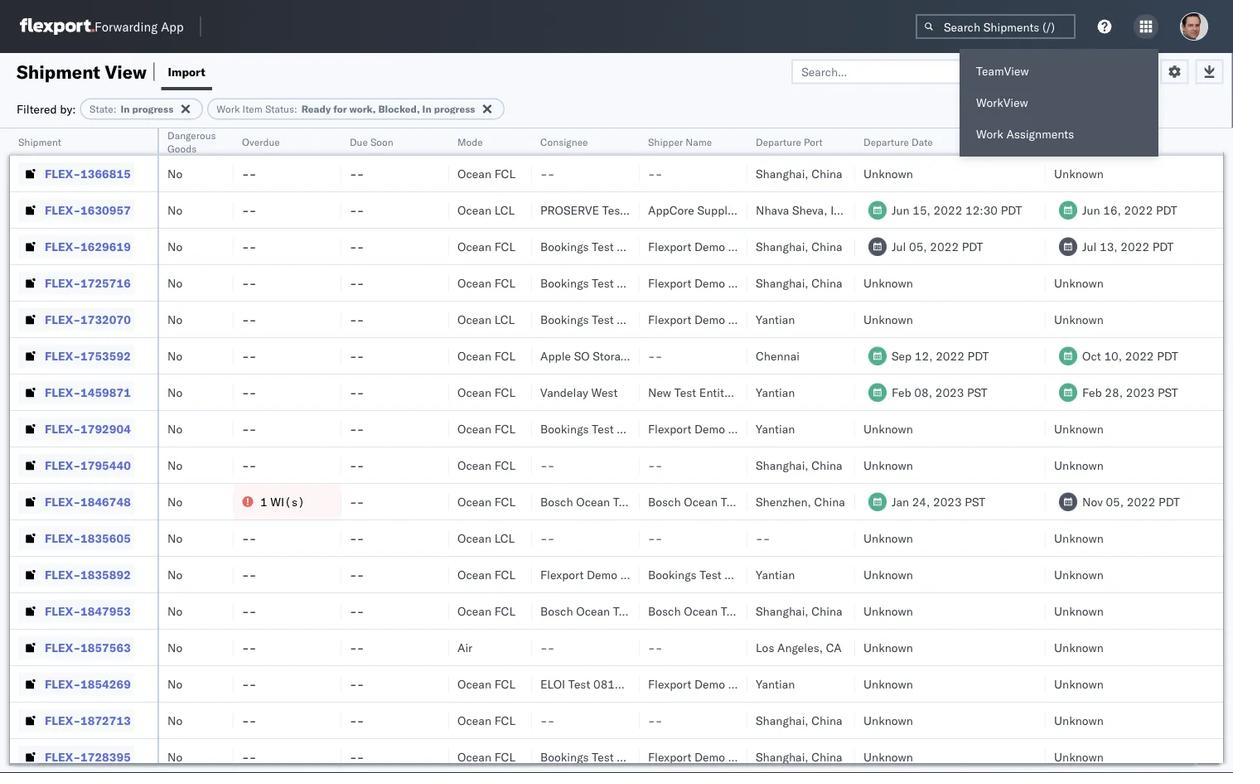 Task type: locate. For each thing, give the bounding box(es) containing it.
12 ocean fcl from the top
[[457, 713, 515, 728]]

forwarding app
[[94, 19, 184, 34]]

2022 right 13,
[[1121, 239, 1149, 254]]

2022 right 10,
[[1125, 348, 1154, 363]]

2 fcl from the top
[[494, 239, 515, 254]]

shenzhen,
[[756, 494, 811, 509]]

1 no from the top
[[167, 166, 182, 181]]

12 fcl from the top
[[494, 713, 515, 728]]

1459871
[[80, 385, 131, 399]]

1857563
[[80, 640, 131, 655]]

10 resize handle column header from the left
[[1217, 128, 1233, 773]]

2022 down jun 15, 2022 12:30 pdt
[[930, 239, 959, 254]]

progress down view
[[132, 103, 173, 115]]

sep
[[892, 348, 912, 363]]

pdt up feb 08, 2023 pst
[[968, 348, 989, 363]]

pst for jan 24, 2023 pst
[[965, 494, 985, 509]]

5 no from the top
[[167, 312, 182, 327]]

0 horizontal spatial jul
[[892, 239, 906, 254]]

pdt down 12:30
[[962, 239, 983, 254]]

7 fcl from the top
[[494, 458, 515, 472]]

ltd
[[736, 203, 753, 217]]

flex-1835605
[[45, 531, 131, 545]]

5 yantian from the top
[[756, 677, 795, 691]]

1 vertical spatial work
[[976, 127, 1003, 141]]

no for flex-1847953
[[167, 604, 182, 618]]

9 no from the top
[[167, 458, 182, 472]]

7 resize handle column header from the left
[[728, 128, 747, 773]]

in right blocked,
[[422, 103, 432, 115]]

0 vertical spatial shipment
[[17, 60, 100, 83]]

teamview
[[976, 64, 1029, 78]]

1 ocean fcl from the top
[[457, 166, 515, 181]]

bookings test consignee
[[540, 239, 672, 254], [540, 276, 672, 290], [540, 312, 672, 327], [540, 421, 672, 436], [648, 567, 780, 582], [540, 750, 672, 764]]

1795440
[[80, 458, 131, 472]]

6 ocean fcl from the top
[[457, 421, 515, 436]]

0 vertical spatial work
[[217, 103, 240, 115]]

progress up mode
[[434, 103, 475, 115]]

10 fcl from the top
[[494, 604, 515, 618]]

flex-1846748 button
[[18, 490, 134, 513]]

flex-1847953 button
[[18, 600, 134, 623]]

demo for 1629619
[[694, 239, 725, 254]]

flex- for 1857563
[[45, 640, 80, 655]]

ocean lcl for bookings test consignee
[[457, 312, 515, 327]]

status
[[265, 103, 294, 115]]

file exception
[[1066, 64, 1143, 79]]

13 ocean fcl from the top
[[457, 750, 515, 764]]

flex- down flex-1732070 button on the top
[[45, 348, 80, 363]]

05, for nov
[[1106, 494, 1124, 509]]

1 lcl from the top
[[494, 203, 515, 217]]

16 no from the top
[[167, 713, 182, 728]]

1753592
[[80, 348, 131, 363]]

15 no from the top
[[167, 677, 182, 691]]

resize handle column header for departure date
[[1026, 128, 1046, 773]]

bookings for flex-1732070
[[540, 312, 589, 327]]

14 no from the top
[[167, 640, 182, 655]]

5 fcl from the top
[[494, 385, 515, 399]]

ocean fcl for flex-1459871
[[457, 385, 515, 399]]

jun left 16,
[[1082, 203, 1100, 217]]

jun
[[892, 203, 910, 217], [1082, 203, 1100, 217]]

no for flex-1835892
[[167, 567, 182, 582]]

1 yantian from the top
[[756, 312, 795, 327]]

due
[[350, 135, 368, 148]]

2 ocean fcl from the top
[[457, 239, 515, 254]]

feb left the 08, in the right of the page
[[892, 385, 911, 399]]

bookings for flex-1728395
[[540, 750, 589, 764]]

shanghai, for flex-1728395
[[756, 750, 809, 764]]

3 shanghai, china from the top
[[756, 276, 842, 290]]

no for flex-1795440
[[167, 458, 182, 472]]

shipper inside button
[[648, 135, 683, 148]]

6 shanghai, china from the top
[[756, 713, 842, 728]]

1366815
[[80, 166, 131, 181]]

fcl for flex-1629619
[[494, 239, 515, 254]]

departure port
[[756, 135, 823, 148]]

shanghai, for flex-1366815
[[756, 166, 809, 181]]

progress
[[132, 103, 173, 115], [434, 103, 475, 115]]

flexport demo shipper co. for 1792904
[[648, 421, 788, 436]]

1 shanghai, from the top
[[756, 166, 809, 181]]

0 horizontal spatial feb
[[892, 385, 911, 399]]

2022 right 12,
[[936, 348, 965, 363]]

Search... text field
[[791, 59, 972, 84]]

flex- inside button
[[45, 348, 80, 363]]

work left item
[[217, 103, 240, 115]]

2 lcl from the top
[[494, 312, 515, 327]]

2 jun from the left
[[1082, 203, 1100, 217]]

flex- down flex-1795440 button
[[45, 494, 80, 509]]

0 horizontal spatial 05,
[[909, 239, 927, 254]]

1 wi(s)
[[260, 494, 305, 509]]

1629619
[[80, 239, 131, 254]]

shipment down filtered
[[18, 135, 61, 148]]

8 no from the top
[[167, 421, 182, 436]]

1 horizontal spatial in
[[422, 103, 432, 115]]

flex-1366815
[[45, 166, 131, 181]]

for
[[333, 103, 347, 115]]

4 shanghai, china from the top
[[756, 458, 842, 472]]

6 no from the top
[[167, 348, 182, 363]]

flex- down flex-1459871 button
[[45, 421, 80, 436]]

ocean for 1630957
[[457, 203, 491, 217]]

1728395
[[80, 750, 131, 764]]

flexport demo shipper co. for 1728395
[[648, 750, 788, 764]]

4 fcl from the top
[[494, 348, 515, 363]]

ocean for 1792904
[[457, 421, 491, 436]]

flexport demo shipper co. for 1629619
[[648, 239, 788, 254]]

bookings
[[540, 239, 589, 254], [540, 276, 589, 290], [540, 312, 589, 327], [540, 421, 589, 436], [648, 567, 697, 582], [540, 750, 589, 764]]

2 vertical spatial lcl
[[494, 531, 515, 545]]

6 resize handle column header from the left
[[620, 128, 640, 773]]

forwarding app link
[[20, 18, 184, 35]]

eloi
[[540, 677, 565, 691]]

9 flex- from the top
[[45, 458, 80, 472]]

file
[[1066, 64, 1086, 79]]

0 vertical spatial ocean lcl
[[457, 203, 515, 217]]

flexport for 1629619
[[648, 239, 691, 254]]

flex- inside 'button'
[[45, 750, 80, 764]]

flex- down flex-1835605 button
[[45, 567, 80, 582]]

flex- down the flex-1846748 button
[[45, 531, 80, 545]]

1 vertical spatial 05,
[[1106, 494, 1124, 509]]

2 resize handle column header from the left
[[214, 128, 234, 773]]

ocean lcl for proserve test account
[[457, 203, 515, 217]]

12 flex- from the top
[[45, 567, 80, 582]]

4 no from the top
[[167, 276, 182, 290]]

bookings test consignee for flex-1732070
[[540, 312, 672, 327]]

7 no from the top
[[167, 385, 182, 399]]

1 fcl from the top
[[494, 166, 515, 181]]

nov 05, 2022 pdt
[[1082, 494, 1180, 509]]

consignee for flex-1792904
[[617, 421, 672, 436]]

8 fcl from the top
[[494, 494, 515, 509]]

demo for 1725716
[[694, 276, 725, 290]]

flex-1728395 button
[[18, 745, 134, 769]]

6 fcl from the top
[[494, 421, 515, 436]]

13 no from the top
[[167, 604, 182, 618]]

consignee
[[540, 135, 588, 148], [617, 239, 672, 254], [617, 276, 672, 290], [617, 312, 672, 327], [617, 421, 672, 436], [725, 567, 780, 582], [617, 750, 672, 764]]

1 resize handle column header from the left
[[138, 128, 157, 773]]

1725716
[[80, 276, 131, 290]]

pdt up "feb 28, 2023 pst"
[[1157, 348, 1178, 363]]

ocean for 1629619
[[457, 239, 491, 254]]

1 horizontal spatial date
[[1086, 135, 1107, 148]]

feb
[[892, 385, 911, 399], [1082, 385, 1102, 399]]

flex-1795440
[[45, 458, 131, 472]]

pst right 24,
[[965, 494, 985, 509]]

1 horizontal spatial :
[[294, 103, 297, 115]]

shipment button
[[10, 132, 141, 148]]

1 horizontal spatial work
[[976, 127, 1003, 141]]

flexport for 1732070
[[648, 312, 691, 327]]

2023 right 24,
[[933, 494, 962, 509]]

flex-1366815 button
[[18, 162, 134, 185]]

2 jul from the left
[[1082, 239, 1097, 254]]

0 horizontal spatial jun
[[892, 203, 910, 217]]

2022 for jun 15, 2022 12:30 pdt
[[934, 203, 962, 217]]

work inside 'work assignments' link
[[976, 127, 1003, 141]]

-
[[242, 166, 249, 181], [249, 166, 256, 181], [350, 166, 357, 181], [357, 166, 364, 181], [540, 166, 547, 181], [547, 166, 555, 181], [648, 166, 655, 181], [655, 166, 662, 181], [242, 203, 249, 217], [249, 203, 256, 217], [350, 203, 357, 217], [357, 203, 364, 217], [242, 239, 249, 254], [249, 239, 256, 254], [350, 239, 357, 254], [357, 239, 364, 254], [242, 276, 249, 290], [249, 276, 256, 290], [350, 276, 357, 290], [357, 276, 364, 290], [242, 312, 249, 327], [249, 312, 256, 327], [350, 312, 357, 327], [357, 312, 364, 327], [242, 348, 249, 363], [249, 348, 256, 363], [350, 348, 357, 363], [357, 348, 364, 363], [648, 348, 655, 363], [655, 348, 662, 363], [242, 385, 249, 399], [249, 385, 256, 399], [350, 385, 357, 399], [357, 385, 364, 399], [242, 421, 249, 436], [249, 421, 256, 436], [350, 421, 357, 436], [357, 421, 364, 436], [242, 458, 249, 472], [249, 458, 256, 472], [350, 458, 357, 472], [357, 458, 364, 472], [540, 458, 547, 472], [547, 458, 555, 472], [648, 458, 655, 472], [655, 458, 662, 472], [350, 494, 357, 509], [357, 494, 364, 509], [242, 531, 249, 545], [249, 531, 256, 545], [350, 531, 357, 545], [357, 531, 364, 545], [540, 531, 547, 545], [547, 531, 555, 545], [648, 531, 655, 545], [655, 531, 662, 545], [756, 531, 763, 545], [763, 531, 770, 545], [242, 567, 249, 582], [249, 567, 256, 582], [350, 567, 357, 582], [357, 567, 364, 582], [242, 604, 249, 618], [249, 604, 256, 618], [350, 604, 357, 618], [357, 604, 364, 618], [242, 640, 249, 655], [249, 640, 256, 655], [350, 640, 357, 655], [357, 640, 364, 655], [540, 640, 547, 655], [547, 640, 555, 655], [648, 640, 655, 655], [655, 640, 662, 655], [242, 677, 249, 691], [249, 677, 256, 691], [350, 677, 357, 691], [357, 677, 364, 691], [242, 713, 249, 728], [249, 713, 256, 728], [350, 713, 357, 728], [357, 713, 364, 728], [540, 713, 547, 728], [547, 713, 555, 728], [648, 713, 655, 728], [655, 713, 662, 728], [242, 750, 249, 764], [249, 750, 256, 764], [350, 750, 357, 764], [357, 750, 364, 764]]

shanghai, china for flex-1728395
[[756, 750, 842, 764]]

05, down 15,
[[909, 239, 927, 254]]

supply
[[697, 203, 733, 217]]

dangerous goods button
[[159, 125, 228, 155]]

7 shanghai, china from the top
[[756, 750, 842, 764]]

2022 right nov
[[1127, 494, 1156, 509]]

nhava
[[756, 203, 789, 217]]

0 horizontal spatial date
[[912, 135, 933, 148]]

entity
[[699, 385, 730, 399]]

11 flex- from the top
[[45, 531, 80, 545]]

yantian
[[756, 312, 795, 327], [756, 385, 795, 399], [756, 421, 795, 436], [756, 567, 795, 582], [756, 677, 795, 691]]

2022 for sep 12, 2022 pdt
[[936, 348, 965, 363]]

exception
[[1089, 64, 1143, 79]]

date for departure date
[[912, 135, 933, 148]]

10 flex- from the top
[[45, 494, 80, 509]]

3 no from the top
[[167, 239, 182, 254]]

bookings for flex-1792904
[[540, 421, 589, 436]]

jul left 13,
[[1082, 239, 1097, 254]]

yantian for flex-1792904
[[756, 421, 795, 436]]

16,
[[1103, 203, 1121, 217]]

ocean for 1728395
[[457, 750, 491, 764]]

0 vertical spatial 05,
[[909, 239, 927, 254]]

1 horizontal spatial 05,
[[1106, 494, 1124, 509]]

3 yantian from the top
[[756, 421, 795, 436]]

2 progress from the left
[[434, 103, 475, 115]]

2 yantian from the top
[[756, 385, 795, 399]]

2 flex- from the top
[[45, 203, 80, 217]]

ocean for 1795440
[[457, 458, 491, 472]]

flex- down flex-1629619 button
[[45, 276, 80, 290]]

8 flex- from the top
[[45, 421, 80, 436]]

flex- inside "button"
[[45, 640, 80, 655]]

flex- down flex-1847953 button at the bottom
[[45, 640, 80, 655]]

fcl for flex-1728395
[[494, 750, 515, 764]]

2 date from the left
[[1086, 135, 1107, 148]]

flex- down flex-1366815 button
[[45, 203, 80, 217]]

2022 right 15,
[[934, 203, 962, 217]]

2 shanghai, china from the top
[[756, 239, 842, 254]]

4 shanghai, from the top
[[756, 458, 809, 472]]

fcl for flex-1846748
[[494, 494, 515, 509]]

7 flex- from the top
[[45, 385, 80, 399]]

demo
[[694, 239, 725, 254], [694, 276, 725, 290], [694, 312, 725, 327], [694, 421, 725, 436], [587, 567, 617, 582], [694, 677, 725, 691], [694, 750, 725, 764]]

flexport. image
[[20, 18, 94, 35]]

3 flex- from the top
[[45, 239, 80, 254]]

in
[[121, 103, 130, 115], [422, 103, 432, 115]]

1 horizontal spatial jun
[[1082, 203, 1100, 217]]

jul down jun 15, 2022 12:30 pdt
[[892, 239, 906, 254]]

3 shanghai, from the top
[[756, 276, 809, 290]]

no for flex-1732070
[[167, 312, 182, 327]]

2022
[[934, 203, 962, 217], [1124, 203, 1153, 217], [930, 239, 959, 254], [1121, 239, 1149, 254], [936, 348, 965, 363], [1125, 348, 1154, 363], [1127, 494, 1156, 509]]

shanghai, for flex-1847953
[[756, 604, 809, 618]]

flexport demo shipper co. for 1732070
[[648, 312, 788, 327]]

7 shanghai, from the top
[[756, 750, 809, 764]]

flex-1732070 button
[[18, 308, 134, 331]]

flex- for 1795440
[[45, 458, 80, 472]]

shanghai, for flex-1795440
[[756, 458, 809, 472]]

co. for 1854269
[[772, 677, 788, 691]]

2 no from the top
[[167, 203, 182, 217]]

2023
[[935, 385, 964, 399], [1126, 385, 1155, 399], [933, 494, 962, 509]]

4 ocean fcl from the top
[[457, 348, 515, 363]]

co. for 1629619
[[772, 239, 788, 254]]

1 vertical spatial ocean lcl
[[457, 312, 515, 327]]

pst down oct 10, 2022 pdt
[[1158, 385, 1178, 399]]

2022 right 16,
[[1124, 203, 1153, 217]]

3 fcl from the top
[[494, 276, 515, 290]]

2 ocean lcl from the top
[[457, 312, 515, 327]]

jun left 15,
[[892, 203, 910, 217]]

departure left port
[[756, 135, 801, 148]]

: left ready
[[294, 103, 297, 115]]

14 flex- from the top
[[45, 640, 80, 655]]

4 flex- from the top
[[45, 276, 80, 290]]

1 vertical spatial shipment
[[18, 135, 61, 148]]

28,
[[1105, 385, 1123, 399]]

pdt right nov
[[1159, 494, 1180, 509]]

yantian for flex-1835892
[[756, 567, 795, 582]]

co. for 1725716
[[772, 276, 788, 290]]

0 horizontal spatial in
[[121, 103, 130, 115]]

1 ocean lcl from the top
[[457, 203, 515, 217]]

2 feb from the left
[[1082, 385, 1102, 399]]

7 ocean fcl from the top
[[457, 458, 515, 472]]

05, right nov
[[1106, 494, 1124, 509]]

3 ocean lcl from the top
[[457, 531, 515, 545]]

flex- down shipment button
[[45, 166, 80, 181]]

flexport demo shipper co.
[[648, 239, 788, 254], [648, 276, 788, 290], [648, 312, 788, 327], [648, 421, 788, 436], [540, 567, 680, 582], [648, 677, 788, 691], [648, 750, 788, 764]]

17 no from the top
[[167, 750, 182, 764]]

2022 for jul 13, 2022 pdt
[[1121, 239, 1149, 254]]

8 ocean fcl from the top
[[457, 494, 515, 509]]

ocean for 1835892
[[457, 567, 491, 582]]

6 flex- from the top
[[45, 348, 80, 363]]

flexport demo shipper co. for 1854269
[[648, 677, 788, 691]]

0 horizontal spatial departure
[[756, 135, 801, 148]]

jun 15, 2022 12:30 pdt
[[892, 203, 1022, 217]]

pst down sep 12, 2022 pdt
[[967, 385, 988, 399]]

4 yantian from the top
[[756, 567, 795, 582]]

use)
[[689, 348, 719, 363]]

9 fcl from the top
[[494, 567, 515, 582]]

shipment up by:
[[17, 60, 100, 83]]

shipment inside button
[[18, 135, 61, 148]]

demo for 1854269
[[694, 677, 725, 691]]

pdt for nov 05, 2022 pdt
[[1159, 494, 1180, 509]]

1 feb from the left
[[892, 385, 911, 399]]

shipper name button
[[640, 132, 731, 148]]

3 lcl from the top
[[494, 531, 515, 545]]

workview
[[976, 95, 1028, 110]]

ocean for 1847953
[[457, 604, 491, 618]]

flex- for 1835605
[[45, 531, 80, 545]]

china for flex-1795440
[[812, 458, 842, 472]]

teamview link
[[960, 56, 1158, 87]]

shipment view
[[17, 60, 147, 83]]

china for flex-1366815
[[812, 166, 842, 181]]

arrival date button
[[1046, 132, 1220, 148]]

1 horizontal spatial jul
[[1082, 239, 1097, 254]]

date up 15,
[[912, 135, 933, 148]]

china for flex-1725716
[[812, 276, 842, 290]]

10 ocean fcl from the top
[[457, 604, 515, 618]]

2023 right the 08, in the right of the page
[[935, 385, 964, 399]]

0 vertical spatial lcl
[[494, 203, 515, 217]]

china
[[812, 166, 842, 181], [812, 239, 842, 254], [812, 276, 842, 290], [812, 458, 842, 472], [814, 494, 845, 509], [812, 604, 842, 618], [812, 713, 842, 728], [812, 750, 842, 764]]

flex-1630957 button
[[18, 198, 134, 222]]

flex- down flex-1835892 button
[[45, 604, 80, 618]]

fcl
[[494, 166, 515, 181], [494, 239, 515, 254], [494, 276, 515, 290], [494, 348, 515, 363], [494, 385, 515, 399], [494, 421, 515, 436], [494, 458, 515, 472], [494, 494, 515, 509], [494, 567, 515, 582], [494, 604, 515, 618], [494, 677, 515, 691], [494, 713, 515, 728], [494, 750, 515, 764]]

pdt for jul 05, 2022 pdt
[[962, 239, 983, 254]]

flex- for 1753592
[[45, 348, 80, 363]]

appcore supply ltd
[[648, 203, 753, 217]]

departure down 'search...' text field
[[863, 135, 909, 148]]

9 resize handle column header from the left
[[1026, 128, 1046, 773]]

0 horizontal spatial work
[[217, 103, 240, 115]]

9 ocean fcl from the top
[[457, 567, 515, 582]]

12 no from the top
[[167, 567, 182, 582]]

1 shanghai, china from the top
[[756, 166, 842, 181]]

10 no from the top
[[167, 494, 182, 509]]

2 departure from the left
[[863, 135, 909, 148]]

flex- inside button
[[45, 239, 80, 254]]

: down view
[[113, 103, 116, 115]]

resize handle column header for shipper name
[[728, 128, 747, 773]]

bookings test consignee for flex-1728395
[[540, 750, 672, 764]]

0 horizontal spatial :
[[113, 103, 116, 115]]

ocean fcl for flex-1835892
[[457, 567, 515, 582]]

feb 08, 2023 pst
[[892, 385, 988, 399]]

5 ocean fcl from the top
[[457, 385, 515, 399]]

account
[[627, 203, 671, 217]]

flex- down flex-1630957 button
[[45, 239, 80, 254]]

pdt up jul 13, 2022 pdt
[[1156, 203, 1177, 217]]

lcl
[[494, 203, 515, 217], [494, 312, 515, 327], [494, 531, 515, 545]]

3 ocean fcl from the top
[[457, 276, 515, 290]]

0 horizontal spatial progress
[[132, 103, 173, 115]]

1 horizontal spatial feb
[[1082, 385, 1102, 399]]

1 vertical spatial lcl
[[494, 312, 515, 327]]

los
[[756, 640, 774, 655]]

bookings for flex-1725716
[[540, 276, 589, 290]]

pdt down jun 16, 2022 pdt
[[1152, 239, 1174, 254]]

shipper
[[648, 135, 683, 148], [728, 239, 769, 254], [728, 276, 769, 290], [728, 312, 769, 327], [728, 421, 769, 436], [620, 567, 661, 582], [728, 677, 769, 691], [728, 750, 769, 764]]

work assignments
[[976, 127, 1074, 141]]

shipper for flex-1725716
[[728, 276, 769, 290]]

4 resize handle column header from the left
[[429, 128, 449, 773]]

bosch ocean test
[[540, 494, 635, 509], [648, 494, 743, 509], [540, 604, 635, 618], [648, 604, 743, 618]]

date right arrival on the top of page
[[1086, 135, 1107, 148]]

pst for feb 28, 2023 pst
[[1158, 385, 1178, 399]]

flex- down flex-1725716 button
[[45, 312, 80, 327]]

work down "workview"
[[976, 127, 1003, 141]]

fcl for flex-1795440
[[494, 458, 515, 472]]

shenzhen, china
[[756, 494, 845, 509]]

shanghai, for flex-1872713
[[756, 713, 809, 728]]

work
[[217, 103, 240, 115], [976, 127, 1003, 141]]

13 flex- from the top
[[45, 604, 80, 618]]

yantian for flex-1854269
[[756, 677, 795, 691]]

11 ocean fcl from the top
[[457, 677, 515, 691]]

lcl for proserve
[[494, 203, 515, 217]]

bookings for flex-1629619
[[540, 239, 589, 254]]

1 horizontal spatial departure
[[863, 135, 909, 148]]

2 vertical spatial ocean lcl
[[457, 531, 515, 545]]

1 horizontal spatial progress
[[434, 103, 475, 115]]

5 shanghai, china from the top
[[756, 604, 842, 618]]

5 resize handle column header from the left
[[512, 128, 532, 773]]

consignee button
[[532, 132, 623, 148]]

ocean fcl for flex-1366815
[[457, 166, 515, 181]]

1835605
[[80, 531, 131, 545]]

flexport for 1725716
[[648, 276, 691, 290]]

flex- down flex-1857563 "button"
[[45, 677, 80, 691]]

flex- down flex-1792904 button
[[45, 458, 80, 472]]

8 resize handle column header from the left
[[835, 128, 855, 773]]

flexport
[[648, 239, 691, 254], [648, 276, 691, 290], [648, 312, 691, 327], [648, 421, 691, 436], [540, 567, 584, 582], [648, 677, 691, 691], [648, 750, 691, 764]]

resize handle column header
[[138, 128, 157, 773], [214, 128, 234, 773], [322, 128, 341, 773], [429, 128, 449, 773], [512, 128, 532, 773], [620, 128, 640, 773], [728, 128, 747, 773], [835, 128, 855, 773], [1026, 128, 1046, 773], [1217, 128, 1233, 773]]

resize handle column header for dangerous goods
[[214, 128, 234, 773]]

feb left 28,
[[1082, 385, 1102, 399]]

2023 right 28,
[[1126, 385, 1155, 399]]

1 jun from the left
[[892, 203, 910, 217]]

jun for jun 15, 2022 12:30 pdt
[[892, 203, 910, 217]]

13 fcl from the top
[[494, 750, 515, 764]]

flex- down flex-1753592 button
[[45, 385, 80, 399]]

pdt right 12:30
[[1001, 203, 1022, 217]]

1 date from the left
[[912, 135, 933, 148]]

app
[[161, 19, 184, 34]]

6 shanghai, from the top
[[756, 713, 809, 728]]

fcl for flex-1792904
[[494, 421, 515, 436]]

flex- down flex-1872713 button at left
[[45, 750, 80, 764]]

flex- down 'flex-1854269' button
[[45, 713, 80, 728]]

1 departure from the left
[[756, 135, 801, 148]]

in right state
[[121, 103, 130, 115]]

assignments
[[1006, 127, 1074, 141]]

flex- for 1725716
[[45, 276, 80, 290]]



Task type: vqa. For each thing, say whether or not it's contained in the screenshot.


Task type: describe. For each thing, give the bounding box(es) containing it.
1 progress from the left
[[132, 103, 173, 115]]

apple so storage (do not use)
[[540, 348, 719, 363]]

dangerous
[[167, 129, 216, 141]]

no for flex-1792904
[[167, 421, 182, 436]]

flex-1854269 button
[[18, 672, 134, 696]]

12,
[[915, 348, 933, 363]]

co. for 1792904
[[772, 421, 788, 436]]

flex-1835605 button
[[18, 527, 134, 550]]

shanghai, for flex-1725716
[[756, 276, 809, 290]]

mode button
[[449, 132, 515, 148]]

goods
[[167, 142, 197, 155]]

flex-1854269
[[45, 677, 131, 691]]

appcore
[[648, 203, 694, 217]]

pdt for jul 13, 2022 pdt
[[1152, 239, 1174, 254]]

2023 for 24,
[[933, 494, 962, 509]]

Search Shipments (/) text field
[[916, 14, 1076, 39]]

fcl for flex-1854269
[[494, 677, 515, 691]]

yantian for flex-1459871
[[756, 385, 795, 399]]

flex-1847953
[[45, 604, 131, 618]]

co. for 1728395
[[772, 750, 788, 764]]

pdt for oct 10, 2022 pdt
[[1157, 348, 1178, 363]]

fcl for flex-1753592
[[494, 348, 515, 363]]

fcl for flex-1835892
[[494, 567, 515, 582]]

ocean fcl for flex-1872713
[[457, 713, 515, 728]]

no for flex-1835605
[[167, 531, 182, 545]]

shipper for flex-1732070
[[728, 312, 769, 327]]

ocean for 1846748
[[457, 494, 491, 509]]

no for flex-1857563
[[167, 640, 182, 655]]

2022 for jul 05, 2022 pdt
[[930, 239, 959, 254]]

flex- for 1872713
[[45, 713, 80, 728]]

arrival date
[[1054, 135, 1107, 148]]

ocean fcl for flex-1728395
[[457, 750, 515, 764]]

flex-1857563 button
[[18, 636, 134, 659]]

081801
[[593, 677, 636, 691]]

feb 28, 2023 pst
[[1082, 385, 1178, 399]]

flex-1459871
[[45, 385, 131, 399]]

(do
[[636, 348, 660, 363]]

consignee inside consignee button
[[540, 135, 588, 148]]

ocean fcl for flex-1629619
[[457, 239, 515, 254]]

resize handle column header for mode
[[512, 128, 532, 773]]

flex-1792904 button
[[18, 417, 134, 440]]

nhava sheva, india
[[756, 203, 857, 217]]

2023 for 28,
[[1126, 385, 1155, 399]]

ocean fcl for flex-1846748
[[457, 494, 515, 509]]

flex- for 1630957
[[45, 203, 80, 217]]

12:30
[[965, 203, 998, 217]]

1630957
[[80, 203, 131, 217]]

nov
[[1082, 494, 1103, 509]]

no for flex-1629619
[[167, 239, 182, 254]]

ocean for 1753592
[[457, 348, 491, 363]]

shipper for flex-1728395
[[728, 750, 769, 764]]

work item status : ready for work, blocked, in progress
[[217, 103, 475, 115]]

no for flex-1728395
[[167, 750, 182, 764]]

pdt for jun 16, 2022 pdt
[[1156, 203, 1177, 217]]

2 : from the left
[[294, 103, 297, 115]]

shipment for shipment
[[18, 135, 61, 148]]

demo for 1732070
[[694, 312, 725, 327]]

pdt for sep 12, 2022 pdt
[[968, 348, 989, 363]]

flex- for 1629619
[[45, 239, 80, 254]]

no for flex-1459871
[[167, 385, 182, 399]]

jan 24, 2023 pst
[[892, 494, 985, 509]]

shanghai, china for flex-1795440
[[756, 458, 842, 472]]

flex-1835892
[[45, 567, 131, 582]]

china for flex-1846748
[[814, 494, 845, 509]]

1 in from the left
[[121, 103, 130, 115]]

flex-1795440 button
[[18, 454, 134, 477]]

no for flex-1846748
[[167, 494, 182, 509]]

by:
[[60, 102, 76, 116]]

no for flex-1630957
[[167, 203, 182, 217]]

so
[[574, 348, 590, 363]]

departure date
[[863, 135, 933, 148]]

not
[[663, 348, 686, 363]]

flex-1753592
[[45, 348, 131, 363]]

ocean for 1872713
[[457, 713, 491, 728]]

flex- for 1459871
[[45, 385, 80, 399]]

work for work item status : ready for work, blocked, in progress
[[217, 103, 240, 115]]

china for flex-1728395
[[812, 750, 842, 764]]

due soon
[[350, 135, 393, 148]]

no for flex-1366815
[[167, 166, 182, 181]]

ocean fcl for flex-1792904
[[457, 421, 515, 436]]

feb for feb 28, 2023 pst
[[1082, 385, 1102, 399]]

2022 for nov 05, 2022 pdt
[[1127, 494, 1156, 509]]

flex- for 1732070
[[45, 312, 80, 327]]

ocean for 1366815
[[457, 166, 491, 181]]

bookings test consignee for flex-1629619
[[540, 239, 672, 254]]

item
[[242, 103, 262, 115]]

flex-1753592 button
[[18, 344, 134, 368]]

workview link
[[960, 87, 1158, 119]]

chennai
[[756, 348, 800, 363]]

filtered
[[17, 102, 57, 116]]

storage
[[593, 348, 633, 363]]

sep 12, 2022 pdt
[[892, 348, 989, 363]]

china for flex-1847953
[[812, 604, 842, 618]]

no for flex-1725716
[[167, 276, 182, 290]]

ocean for 1725716
[[457, 276, 491, 290]]

los angeles, ca
[[756, 640, 842, 655]]

import button
[[161, 53, 212, 90]]

1 : from the left
[[113, 103, 116, 115]]

flex- for 1847953
[[45, 604, 80, 618]]

jan
[[892, 494, 909, 509]]

jun for jun 16, 2022 pdt
[[1082, 203, 1100, 217]]

departure port button
[[747, 132, 839, 148]]

shipper name
[[648, 135, 712, 148]]

flexport for 1728395
[[648, 750, 691, 764]]

ocean for 1854269
[[457, 677, 491, 691]]

1792904
[[80, 421, 131, 436]]

1872713
[[80, 713, 131, 728]]

eloi test 081801
[[540, 677, 636, 691]]

shipment for shipment view
[[17, 60, 100, 83]]

shanghai, china for flex-1872713
[[756, 713, 842, 728]]

consignee for flex-1728395
[[617, 750, 672, 764]]

soon
[[370, 135, 393, 148]]

ready
[[301, 103, 331, 115]]

flex-1629619 button
[[18, 235, 134, 258]]

ocean for 1732070
[[457, 312, 491, 327]]

bookings test consignee for flex-1725716
[[540, 276, 672, 290]]

ca
[[826, 640, 842, 655]]

lcl for -
[[494, 531, 515, 545]]

dangerous goods
[[167, 129, 216, 155]]

1854269
[[80, 677, 131, 691]]

ocean for 1459871
[[457, 385, 491, 399]]

2 in from the left
[[422, 103, 432, 115]]

flex-1629619
[[45, 239, 131, 254]]

angeles,
[[777, 640, 823, 655]]

forwarding
[[94, 19, 158, 34]]

overdue
[[242, 135, 280, 148]]

2
[[733, 385, 740, 399]]

shipper for flex-1854269
[[728, 677, 769, 691]]

flex-1872713 button
[[18, 709, 134, 732]]

departure for departure date
[[863, 135, 909, 148]]

india
[[830, 203, 857, 217]]

flex-1857563
[[45, 640, 131, 655]]

15,
[[913, 203, 931, 217]]

flex-1725716 button
[[18, 271, 134, 295]]

jul 13, 2022 pdt
[[1082, 239, 1174, 254]]

china for flex-1872713
[[812, 713, 842, 728]]

departure date button
[[855, 132, 1029, 148]]

24,
[[912, 494, 930, 509]]

proserve test account
[[540, 203, 671, 217]]

05, for jul
[[909, 239, 927, 254]]

new
[[648, 385, 671, 399]]

port
[[804, 135, 823, 148]]

fcl for flex-1459871
[[494, 385, 515, 399]]

1846748
[[80, 494, 131, 509]]

flexport for 1854269
[[648, 677, 691, 691]]

arrival
[[1054, 135, 1083, 148]]

flex- for 1835892
[[45, 567, 80, 582]]

flex-1732070
[[45, 312, 131, 327]]

vandelay west
[[540, 385, 618, 399]]

jun 16, 2022 pdt
[[1082, 203, 1177, 217]]

feb for feb 08, 2023 pst
[[892, 385, 911, 399]]

view
[[105, 60, 147, 83]]

fcl for flex-1366815
[[494, 166, 515, 181]]

state : in progress
[[90, 103, 173, 115]]

flex-1728395
[[45, 750, 131, 764]]

2022 for oct 10, 2022 pdt
[[1125, 348, 1154, 363]]

flex-1792904
[[45, 421, 131, 436]]

1835892
[[80, 567, 131, 582]]

ocean lcl for --
[[457, 531, 515, 545]]

13,
[[1100, 239, 1118, 254]]

name
[[686, 135, 712, 148]]

3 resize handle column header from the left
[[322, 128, 341, 773]]

shanghai, china for flex-1629619
[[756, 239, 842, 254]]

ocean for 1835605
[[457, 531, 491, 545]]

ocean fcl for flex-1725716
[[457, 276, 515, 290]]

1847953
[[80, 604, 131, 618]]

shanghai, china for flex-1725716
[[756, 276, 842, 290]]

10,
[[1104, 348, 1122, 363]]

shipper for flex-1629619
[[728, 239, 769, 254]]



